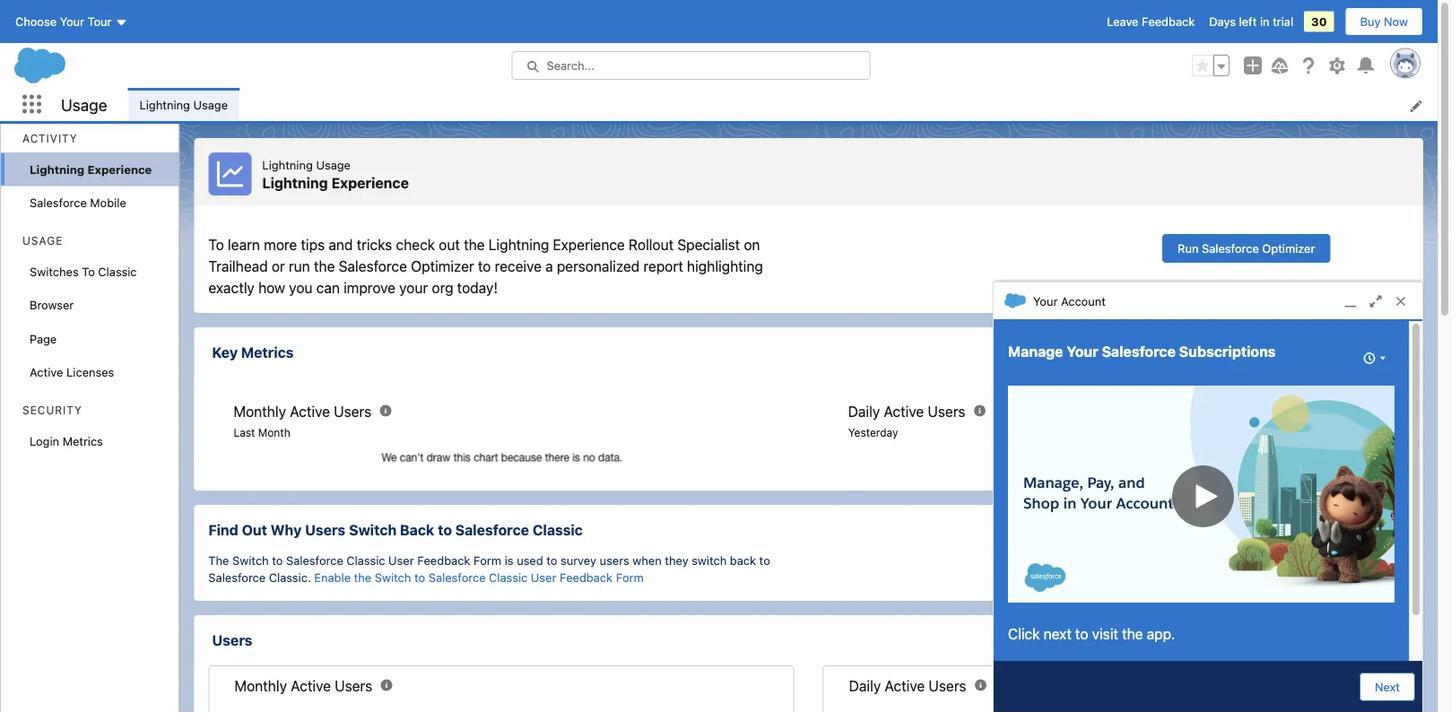 Task type: describe. For each thing, give the bounding box(es) containing it.
the up can
[[314, 258, 335, 275]]

the right out
[[464, 236, 485, 253]]

rollout
[[629, 236, 674, 253]]

step
[[1008, 659, 1033, 672]]

a
[[546, 258, 553, 275]]

login
[[30, 434, 59, 448]]

users
[[600, 554, 630, 567]]

next
[[1044, 625, 1072, 642]]

out
[[439, 236, 460, 253]]

switch inside the switch to salesforce classic user feedback form is used to survey users when they switch back to salesforce classic.
[[232, 554, 269, 567]]

classic.
[[269, 571, 311, 585]]

org
[[432, 279, 454, 296]]

enable
[[314, 571, 351, 585]]

classic down is at the bottom of the page
[[489, 571, 528, 585]]

lightning usage logo image
[[208, 153, 252, 196]]

buy now button
[[1345, 7, 1424, 36]]

search...
[[547, 59, 595, 72]]

or
[[272, 258, 285, 275]]

find out why users switch back to salesforce classic
[[208, 522, 583, 539]]

specialist
[[678, 236, 740, 253]]

highlighting
[[687, 258, 763, 275]]

salesforce up enable
[[286, 554, 343, 567]]

mobile
[[90, 196, 126, 209]]

run
[[289, 258, 310, 275]]

active licenses
[[30, 366, 114, 379]]

0 vertical spatial feedback
[[1142, 15, 1195, 28]]

app.
[[1147, 625, 1176, 642]]

0 horizontal spatial experience
[[87, 162, 152, 176]]

optimizer inside to learn more tips and tricks check out the lightning experience rollout specialist on trailhead or run the                      salesforce optimizer to receive a personalized report highlighting exactly how you can improve your org today!
[[411, 258, 474, 275]]

tips
[[301, 236, 325, 253]]

your account
[[1033, 294, 1106, 308]]

text default image
[[1005, 290, 1026, 312]]

salesforce down back
[[429, 571, 486, 585]]

out
[[242, 522, 267, 539]]

lightning usage
[[139, 98, 228, 111]]

subscriptions
[[1179, 343, 1276, 360]]

lightning inside to learn more tips and tricks check out the lightning experience rollout specialist on trailhead or run the                      salesforce optimizer to receive a personalized report highlighting exactly how you can improve your org today!
[[489, 236, 549, 253]]

buy now
[[1361, 15, 1408, 28]]

is
[[505, 554, 514, 567]]

usage inside lightning usage lightning experience
[[316, 158, 351, 172]]

your account status
[[993, 282, 1424, 712]]

trailhead
[[208, 258, 268, 275]]

enable the switch to salesforce classic user feedback form link
[[314, 571, 644, 585]]

lightning usage link
[[129, 88, 239, 121]]

learn
[[228, 236, 260, 253]]

improve
[[344, 279, 396, 296]]

tricks
[[357, 236, 392, 253]]

lightning usage list
[[129, 88, 1438, 121]]

enable the switch to salesforce classic user feedback form
[[314, 571, 644, 585]]

they
[[665, 554, 689, 567]]

last month
[[234, 426, 290, 439]]

lightning usage lightning experience
[[262, 158, 409, 191]]

salesforce down lightning experience
[[30, 196, 87, 209]]

1 horizontal spatial feedback
[[560, 571, 613, 585]]

why
[[271, 522, 302, 539]]

account
[[1061, 294, 1106, 308]]

on
[[744, 236, 760, 253]]

next
[[1375, 680, 1400, 694]]

experience inside to learn more tips and tricks check out the lightning experience rollout specialist on trailhead or run the                      salesforce optimizer to receive a personalized report highlighting exactly how you can improve your org today!
[[553, 236, 625, 253]]

and
[[329, 236, 353, 253]]

your for choose
[[60, 15, 84, 28]]

switches
[[30, 265, 79, 278]]

buy
[[1361, 15, 1381, 28]]

salesforce right run
[[1202, 242, 1259, 255]]

0 vertical spatial daily
[[848, 403, 880, 420]]

month
[[258, 426, 290, 439]]

check
[[396, 236, 435, 253]]

manage
[[1008, 343, 1064, 360]]

1 vertical spatial daily
[[849, 678, 881, 695]]

click next to visit the app.
[[1008, 625, 1176, 642]]

salesforce inside to learn more tips and tricks check out the lightning experience rollout specialist on trailhead or run the                      salesforce optimizer to receive a personalized report highlighting exactly how you can improve your org today!
[[339, 258, 407, 275]]

you
[[289, 279, 313, 296]]

your
[[399, 279, 428, 296]]

now
[[1384, 15, 1408, 28]]

in
[[1260, 15, 1270, 28]]

find
[[208, 522, 238, 539]]

your for manage
[[1067, 343, 1099, 360]]

search... button
[[512, 51, 871, 80]]

lightning for lightning usage lightning experience
[[262, 158, 313, 172]]

1 vertical spatial form
[[616, 571, 644, 585]]

today!
[[457, 279, 498, 296]]

left
[[1239, 15, 1257, 28]]

lightning for lightning experience
[[30, 162, 85, 176]]

to inside to learn more tips and tricks check out the lightning experience rollout specialist on trailhead or run the                      salesforce optimizer to receive a personalized report highlighting exactly how you can improve your org today!
[[478, 258, 491, 275]]

0 horizontal spatial to
[[82, 265, 95, 278]]

choose
[[15, 15, 57, 28]]

run salesforce optimizer
[[1178, 242, 1315, 255]]

activity
[[22, 132, 78, 145]]

your inside your account link
[[1033, 294, 1058, 308]]

exactly
[[208, 279, 255, 296]]



Task type: vqa. For each thing, say whether or not it's contained in the screenshot.
'Next' button
yes



Task type: locate. For each thing, give the bounding box(es) containing it.
leave
[[1107, 15, 1139, 28]]

manage your salesforce subscriptions
[[1008, 343, 1276, 360]]

your account link
[[994, 283, 1423, 321]]

the switch to salesforce classic user feedback form is used to survey users when they switch back to salesforce classic.
[[208, 554, 770, 585]]

user down used
[[531, 571, 557, 585]]

your right manage
[[1067, 343, 1099, 360]]

2 horizontal spatial feedback
[[1142, 15, 1195, 28]]

salesforce inside your account status
[[1102, 343, 1176, 360]]

metrics for login metrics
[[62, 434, 103, 448]]

feedback up enable the switch to salesforce classic user feedback form link at the bottom left of page
[[417, 554, 470, 567]]

1 vertical spatial to
[[82, 265, 95, 278]]

to learn more tips and tricks check out the lightning experience rollout specialist on trailhead or run the                      salesforce optimizer to receive a personalized report highlighting exactly how you can improve your org today!
[[208, 236, 763, 296]]

more
[[264, 236, 297, 253]]

run
[[1178, 242, 1199, 255]]

lightning experience
[[30, 162, 152, 176]]

days
[[1210, 15, 1236, 28]]

trial
[[1273, 15, 1294, 28]]

metrics for key metrics
[[241, 344, 294, 361]]

usage up lightning usage logo
[[193, 98, 228, 111]]

1 horizontal spatial user
[[531, 571, 557, 585]]

switch
[[349, 522, 397, 539], [232, 554, 269, 567], [375, 571, 411, 585]]

0 horizontal spatial feedback
[[417, 554, 470, 567]]

form
[[474, 554, 502, 567], [616, 571, 644, 585]]

1 vertical spatial metrics
[[62, 434, 103, 448]]

usage inside list
[[193, 98, 228, 111]]

can
[[316, 279, 340, 296]]

choose your tour button
[[14, 7, 129, 36]]

usage
[[61, 95, 107, 114], [193, 98, 228, 111], [316, 158, 351, 172], [22, 235, 63, 247]]

classic
[[98, 265, 137, 278], [533, 522, 583, 539], [347, 554, 385, 567], [489, 571, 528, 585]]

switch down out
[[232, 554, 269, 567]]

0 vertical spatial monthly
[[234, 403, 286, 420]]

30
[[1312, 15, 1327, 28]]

experience up 'personalized'
[[553, 236, 625, 253]]

group
[[1192, 55, 1230, 76]]

1 horizontal spatial optimizer
[[1263, 242, 1315, 255]]

0 vertical spatial daily active users
[[848, 403, 966, 420]]

monthly
[[234, 403, 286, 420], [234, 678, 287, 695]]

choose your tour
[[15, 15, 112, 28]]

salesforce down the
[[208, 571, 266, 585]]

usage up switches
[[22, 235, 63, 247]]

1 vertical spatial switch
[[232, 554, 269, 567]]

1 vertical spatial monthly
[[234, 678, 287, 695]]

0 vertical spatial user
[[389, 554, 414, 567]]

feedback down survey
[[560, 571, 613, 585]]

user inside the switch to salesforce classic user feedback form is used to survey users when they switch back to salesforce classic.
[[389, 554, 414, 567]]

feedback
[[1142, 15, 1195, 28], [417, 554, 470, 567], [560, 571, 613, 585]]

salesforce mobile
[[30, 196, 126, 209]]

1/2
[[1037, 659, 1052, 672]]

2 vertical spatial your
[[1067, 343, 1099, 360]]

login metrics
[[30, 434, 103, 448]]

feedback inside the switch to salesforce classic user feedback form is used to survey users when they switch back to salesforce classic.
[[417, 554, 470, 567]]

usage up activity
[[61, 95, 107, 114]]

your
[[60, 15, 84, 28], [1033, 294, 1058, 308], [1067, 343, 1099, 360]]

usage up and
[[316, 158, 351, 172]]

switch left back
[[349, 522, 397, 539]]

0 vertical spatial monthly active users
[[234, 403, 372, 420]]

licenses
[[66, 366, 114, 379]]

click
[[1008, 625, 1040, 642]]

classic inside the switch to salesforce classic user feedback form is used to survey users when they switch back to salesforce classic.
[[347, 554, 385, 567]]

1 vertical spatial optimizer
[[411, 258, 474, 275]]

browser
[[30, 298, 74, 312]]

last
[[234, 426, 255, 439]]

2 horizontal spatial your
[[1067, 343, 1099, 360]]

user down find out why users switch back to salesforce classic
[[389, 554, 414, 567]]

key metrics
[[212, 344, 294, 361]]

to inside to learn more tips and tricks check out the lightning experience rollout specialist on trailhead or run the                      salesforce optimizer to receive a personalized report highlighting exactly how you can improve your org today!
[[208, 236, 224, 253]]

leave feedback
[[1107, 15, 1195, 28]]

0 horizontal spatial your
[[60, 15, 84, 28]]

classic up survey
[[533, 522, 583, 539]]

run salesforce optimizer link
[[1163, 234, 1331, 263]]

0 vertical spatial switch
[[349, 522, 397, 539]]

key
[[212, 344, 238, 361]]

your right 'text default' image
[[1033, 294, 1058, 308]]

1 horizontal spatial to
[[208, 236, 224, 253]]

active
[[30, 366, 63, 379], [290, 403, 330, 420], [884, 403, 924, 420], [291, 678, 331, 695], [885, 678, 925, 695]]

form inside the switch to salesforce classic user feedback form is used to survey users when they switch back to salesforce classic.
[[474, 554, 502, 567]]

page
[[30, 332, 57, 345]]

1 horizontal spatial metrics
[[241, 344, 294, 361]]

salesforce down tricks
[[339, 258, 407, 275]]

experience inside lightning usage lightning experience
[[332, 174, 409, 191]]

optimizer
[[1263, 242, 1315, 255], [411, 258, 474, 275]]

the right enable
[[354, 571, 372, 585]]

metrics right key in the left of the page
[[241, 344, 294, 361]]

salesforce down account
[[1102, 343, 1176, 360]]

back
[[730, 554, 756, 567]]

report
[[644, 258, 683, 275]]

1 vertical spatial daily active users
[[849, 678, 967, 695]]

0 horizontal spatial form
[[474, 554, 502, 567]]

2 vertical spatial feedback
[[560, 571, 613, 585]]

the
[[464, 236, 485, 253], [314, 258, 335, 275], [354, 571, 372, 585], [1122, 625, 1143, 642]]

switches to classic
[[30, 265, 137, 278]]

form down the users
[[616, 571, 644, 585]]

0 horizontal spatial metrics
[[62, 434, 103, 448]]

step 1/2
[[1008, 659, 1052, 672]]

switch down find out why users switch back to salesforce classic
[[375, 571, 411, 585]]

salesforce up is at the bottom of the page
[[456, 522, 529, 539]]

to
[[208, 236, 224, 253], [82, 265, 95, 278]]

2 vertical spatial switch
[[375, 571, 411, 585]]

when
[[633, 554, 662, 567]]

1 vertical spatial monthly active users
[[234, 678, 372, 695]]

yesterday
[[848, 426, 898, 439]]

days left in trial
[[1210, 15, 1294, 28]]

switch
[[692, 554, 727, 567]]

next button
[[1360, 673, 1416, 702]]

classic up enable
[[347, 554, 385, 567]]

1 horizontal spatial your
[[1033, 294, 1058, 308]]

experience up tricks
[[332, 174, 409, 191]]

to inside your account status
[[1076, 625, 1089, 642]]

survey
[[561, 554, 597, 567]]

1 horizontal spatial form
[[616, 571, 644, 585]]

lightning inside list
[[139, 98, 190, 111]]

monthly active users
[[234, 403, 372, 420], [234, 678, 372, 695]]

security
[[22, 404, 82, 417]]

0 vertical spatial to
[[208, 236, 224, 253]]

feedback right leave
[[1142, 15, 1195, 28]]

0 horizontal spatial optimizer
[[411, 258, 474, 275]]

your left tour
[[60, 15, 84, 28]]

lightning for lightning usage
[[139, 98, 190, 111]]

1 vertical spatial your
[[1033, 294, 1058, 308]]

metrics right login
[[62, 434, 103, 448]]

back
[[400, 522, 434, 539]]

how
[[258, 279, 285, 296]]

1 vertical spatial feedback
[[417, 554, 470, 567]]

experience up mobile at the top of the page
[[87, 162, 152, 176]]

tour
[[88, 15, 112, 28]]

the inside your account status
[[1122, 625, 1143, 642]]

0 vertical spatial metrics
[[241, 344, 294, 361]]

visit
[[1092, 625, 1119, 642]]

user
[[389, 554, 414, 567], [531, 571, 557, 585]]

classic right switches
[[98, 265, 137, 278]]

1 horizontal spatial experience
[[332, 174, 409, 191]]

1 vertical spatial user
[[531, 571, 557, 585]]

daily
[[848, 403, 880, 420], [849, 678, 881, 695]]

0 vertical spatial form
[[474, 554, 502, 567]]

the
[[208, 554, 229, 567]]

the right visit
[[1122, 625, 1143, 642]]

leave feedback link
[[1107, 15, 1195, 28]]

0 vertical spatial optimizer
[[1263, 242, 1315, 255]]

2 horizontal spatial experience
[[553, 236, 625, 253]]

used
[[517, 554, 543, 567]]

form up enable the switch to salesforce classic user feedback form
[[474, 554, 502, 567]]

receive
[[495, 258, 542, 275]]

your inside choose your tour popup button
[[60, 15, 84, 28]]

metrics
[[241, 344, 294, 361], [62, 434, 103, 448]]

to right switches
[[82, 265, 95, 278]]

0 horizontal spatial user
[[389, 554, 414, 567]]

0 vertical spatial your
[[60, 15, 84, 28]]

to left learn
[[208, 236, 224, 253]]



